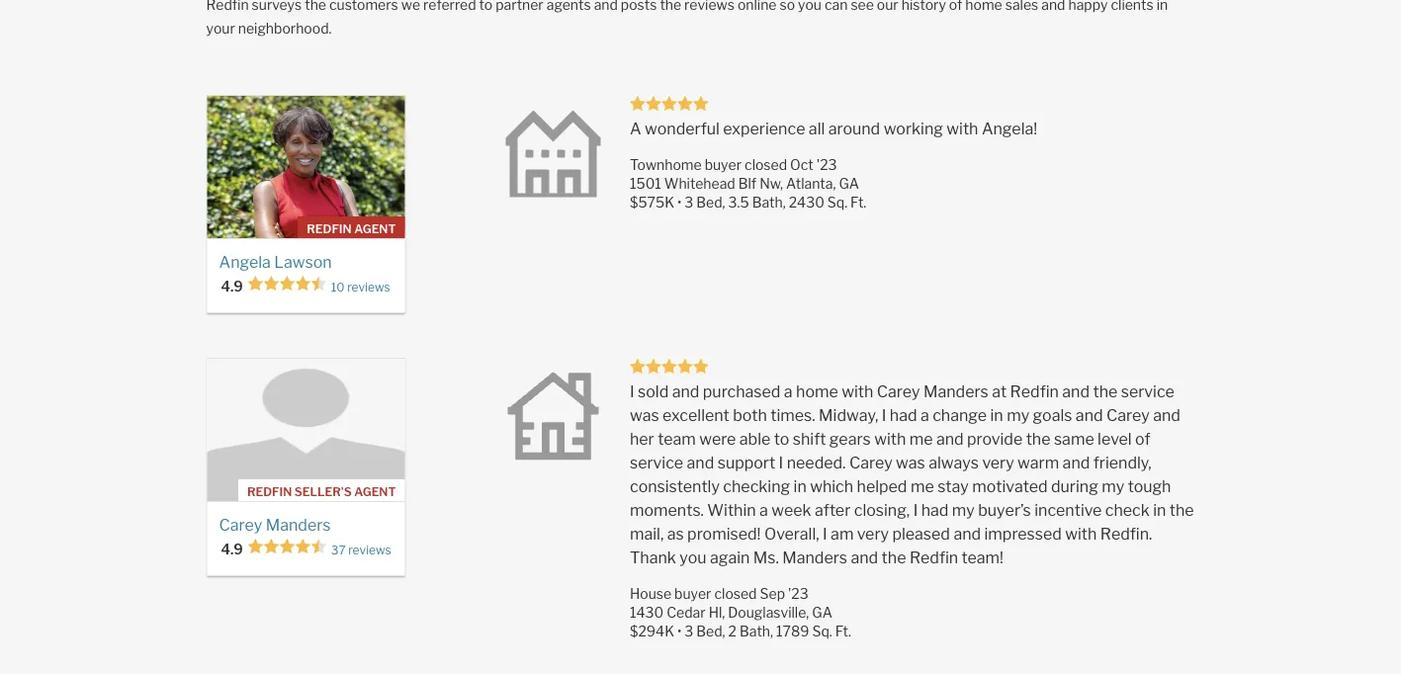 Task type: vqa. For each thing, say whether or not it's contained in the screenshot.
3 within House buyer closed  Sep '23 1430 Cedar Hl, Douglasville, GA $294K • 3 Bed, 2 Bath, 1789 Sq. Ft.
yes



Task type: describe. For each thing, give the bounding box(es) containing it.
online
[[737, 0, 777, 13]]

angela
[[219, 252, 271, 271]]

week
[[771, 500, 811, 520]]

always
[[929, 453, 979, 472]]

goals
[[1033, 405, 1072, 425]]

reviews for wonderful
[[347, 280, 390, 294]]

i left am
[[823, 524, 827, 543]]

partner
[[496, 0, 544, 13]]

promised!
[[687, 524, 761, 543]]

1 horizontal spatial was
[[896, 453, 925, 472]]

and down am
[[851, 548, 878, 567]]

3.5
[[728, 194, 749, 211]]

times.
[[771, 405, 815, 425]]

closed for i sold and purchased a home with carey manders at redfin and the service was excellent both times. midway, i had a change in my goals and carey and her team were able to shift gears with me and provide the same level of service and support i needed. carey was always very warm and friendly, consistently checking in which helped me stay motivated during my tough moments. within a week after closing, i had my buyer's incentive check in the mail, as promised! overall, i am very pleased and impressed with redfin. thank you again ms. manders and the redfin team!
[[714, 585, 757, 602]]

1789
[[776, 623, 809, 640]]

seller's
[[294, 485, 352, 499]]

1 vertical spatial had
[[921, 500, 949, 520]]

closing,
[[854, 500, 910, 520]]

gears
[[829, 429, 871, 448]]

37 reviews
[[331, 543, 391, 557]]

the up the level
[[1093, 382, 1118, 401]]

redfin agent
[[307, 222, 396, 236]]

a wonderful experience all around working with angela!
[[630, 119, 1037, 138]]

ga inside house buyer closed  sep '23 1430 cedar hl, douglasville, ga $294k • 3 bed, 2 bath, 1789 sq. ft.
[[812, 604, 832, 621]]

sep
[[760, 585, 785, 602]]

within
[[707, 500, 756, 520]]

buyer's
[[978, 500, 1031, 520]]

2
[[728, 623, 737, 640]]

0 vertical spatial was
[[630, 405, 659, 425]]

of inside redfin surveys the customers we referred to partner agents and posts the reviews online so you can see our history of home sales and happy clients in your neighborhood.
[[949, 0, 962, 13]]

carey up helped
[[849, 453, 893, 472]]

redfin for redfin agent
[[307, 222, 352, 236]]

the down tough
[[1169, 500, 1194, 520]]

blf
[[738, 175, 757, 192]]

buyer for i sold and purchased a home with carey manders at redfin and the service was excellent both times. midway, i had a change in my goals and carey and her team were able to shift gears with me and provide the same level of service and support i needed. carey was always very warm and friendly, consistently checking in which helped me stay motivated during my tough moments. within a week after closing, i had my buyer's incentive check in the mail, as promised! overall, i am very pleased and impressed with redfin. thank you again ms. manders and the redfin team!
[[674, 585, 711, 602]]

carey manders link
[[219, 514, 393, 536]]

rating 4.9 out of 5 element for manders
[[248, 538, 327, 558]]

the down pleased
[[882, 548, 906, 567]]

atlanta,
[[786, 175, 836, 192]]

can
[[825, 0, 848, 13]]

1 vertical spatial very
[[857, 524, 889, 543]]

cedar
[[667, 604, 706, 621]]

angela lawson 4.9
[[219, 252, 332, 295]]

townhome buyer closed  oct '23 1501 whitehead blf nw, atlanta, ga $575k • 3 bed, 3.5 bath, 2430 sq. ft.
[[630, 156, 866, 211]]

able
[[739, 429, 771, 448]]

redfin for redfin surveys the customers we referred to partner agents and posts the reviews online so you can see our history of home sales and happy clients in your neighborhood.
[[206, 0, 249, 13]]

support
[[718, 453, 775, 472]]

bed, inside townhome buyer closed  oct '23 1501 whitehead blf nw, atlanta, ga $575k • 3 bed, 3.5 bath, 2430 sq. ft.
[[696, 194, 725, 211]]

3 inside house buyer closed  sep '23 1430 cedar hl, douglasville, ga $294k • 3 bed, 2 bath, 1789 sq. ft.
[[685, 623, 693, 640]]

37
[[331, 543, 346, 557]]

redfin down pleased
[[910, 548, 958, 567]]

as
[[667, 524, 684, 543]]

neighborhood.
[[238, 20, 332, 37]]

hl,
[[709, 604, 725, 621]]

we
[[401, 0, 420, 13]]

redfin for redfin seller's agent
[[247, 485, 292, 499]]

1 horizontal spatial service
[[1121, 382, 1175, 401]]

bed, inside house buyer closed  sep '23 1430 cedar hl, douglasville, ga $294k • 3 bed, 2 bath, 1789 sq. ft.
[[696, 623, 725, 640]]

10 reviews link
[[331, 279, 390, 295]]

her
[[630, 429, 654, 448]]

in up week
[[794, 477, 807, 496]]

$575k
[[630, 194, 674, 211]]

around
[[828, 119, 880, 138]]

shift
[[793, 429, 826, 448]]

level
[[1098, 429, 1132, 448]]

thank
[[630, 548, 676, 567]]

house
[[630, 585, 671, 602]]

change
[[933, 405, 987, 425]]

moments.
[[630, 500, 704, 520]]

0 vertical spatial manders
[[923, 382, 989, 401]]

a
[[630, 119, 641, 138]]

and up "excellent"
[[672, 382, 699, 401]]

2 horizontal spatial my
[[1102, 477, 1124, 496]]

1 agent from the top
[[354, 222, 396, 236]]

mail,
[[630, 524, 664, 543]]

with down incentive
[[1065, 524, 1097, 543]]

redfin seller's agent
[[247, 485, 396, 499]]

redfin surveys the customers we referred to partner agents and posts the reviews online so you can see our history of home sales and happy clients in your neighborhood.
[[206, 0, 1168, 37]]

0 vertical spatial had
[[890, 405, 917, 425]]

the right posts
[[660, 0, 681, 13]]

ms.
[[753, 548, 779, 567]]

the up neighborhood.
[[305, 0, 326, 13]]

1 horizontal spatial a
[[784, 382, 793, 401]]

customers
[[329, 0, 398, 13]]

see
[[851, 0, 874, 13]]

which
[[810, 477, 853, 496]]

you inside i sold and purchased a home with carey manders at redfin and the service was excellent both times. midway, i had a change in my goals and carey and her team were able to shift gears with me and provide the same level of service and support i needed. carey was always very warm and friendly, consistently checking in which helped me stay motivated during my tough moments. within a week after closing, i had my buyer's incentive check in the mail, as promised! overall, i am very pleased and impressed with redfin. thank you again ms. manders and the redfin team!
[[679, 548, 707, 567]]

after
[[815, 500, 851, 520]]

team
[[658, 429, 696, 448]]

provide
[[967, 429, 1023, 448]]

am
[[831, 524, 854, 543]]

needed.
[[787, 453, 846, 472]]

4.9 for angela
[[221, 278, 243, 295]]

carey up "midway,"
[[877, 382, 920, 401]]

sq. inside townhome buyer closed  oct '23 1501 whitehead blf nw, atlanta, ga $575k • 3 bed, 3.5 bath, 2430 sq. ft.
[[827, 194, 847, 211]]

helped
[[857, 477, 907, 496]]

douglasville,
[[728, 604, 809, 621]]

in up provide
[[990, 405, 1003, 425]]

2 agent from the top
[[354, 485, 396, 499]]

bath, inside townhome buyer closed  oct '23 1501 whitehead blf nw, atlanta, ga $575k • 3 bed, 3.5 bath, 2430 sq. ft.
[[752, 194, 786, 211]]

1 vertical spatial service
[[630, 453, 683, 472]]

excellent
[[663, 405, 730, 425]]

2 horizontal spatial a
[[920, 405, 929, 425]]

$294k
[[630, 623, 674, 640]]

nw,
[[760, 175, 783, 192]]

stay
[[937, 477, 969, 496]]

carey inside carey manders 4.9
[[219, 515, 262, 534]]

with left angela!
[[947, 119, 978, 138]]

10 reviews
[[331, 280, 390, 294]]

consistently
[[630, 477, 720, 496]]

rating 5.0 out of 5 element for wonderful
[[630, 95, 709, 114]]

check
[[1105, 500, 1150, 520]]

at
[[992, 382, 1007, 401]]

ft. inside house buyer closed  sep '23 1430 cedar hl, douglasville, ga $294k • 3 bed, 2 bath, 1789 sq. ft.
[[835, 623, 851, 640]]

happy
[[1068, 0, 1108, 13]]



Task type: locate. For each thing, give the bounding box(es) containing it.
0 horizontal spatial service
[[630, 453, 683, 472]]

house buyer closed  sep '23 1430 cedar hl, douglasville, ga $294k • 3 bed, 2 bath, 1789 sq. ft.
[[630, 585, 851, 640]]

service
[[1121, 382, 1175, 401], [630, 453, 683, 472]]

all
[[809, 119, 825, 138]]

redfin up your
[[206, 0, 249, 13]]

2 • from the top
[[677, 623, 682, 640]]

bed, down whitehead
[[696, 194, 725, 211]]

'23 for around
[[816, 156, 837, 173]]

the up the warm
[[1026, 429, 1051, 448]]

0 vertical spatial service
[[1121, 382, 1175, 401]]

'23 for a
[[788, 585, 809, 602]]

1 rating 4.9 out of 5 element from the top
[[248, 275, 327, 295]]

2 vertical spatial a
[[759, 500, 768, 520]]

manders inside carey manders 4.9
[[266, 515, 331, 534]]

oct
[[790, 156, 814, 173]]

me up always
[[909, 429, 933, 448]]

1 vertical spatial ft.
[[835, 623, 851, 640]]

redfin.
[[1100, 524, 1152, 543]]

0 vertical spatial a
[[784, 382, 793, 401]]

to inside i sold and purchased a home with carey manders at redfin and the service was excellent both times. midway, i had a change in my goals and carey and her team were able to shift gears with me and provide the same level of service and support i needed. carey was always very warm and friendly, consistently checking in which helped me stay motivated during my tough moments. within a week after closing, i had my buyer's incentive check in the mail, as promised! overall, i am very pleased and impressed with redfin. thank you again ms. manders and the redfin team!
[[774, 429, 789, 448]]

4.9 inside angela lawson 4.9
[[221, 278, 243, 295]]

1 vertical spatial buyer
[[674, 585, 711, 602]]

agent up 10 reviews
[[354, 222, 396, 236]]

0 vertical spatial 3
[[685, 194, 693, 211]]

carey up the level
[[1106, 405, 1150, 425]]

2 4.9 from the top
[[221, 541, 243, 558]]

surveys
[[252, 0, 302, 13]]

impressed
[[984, 524, 1062, 543]]

motivated
[[972, 477, 1048, 496]]

closed inside townhome buyer closed  oct '23 1501 whitehead blf nw, atlanta, ga $575k • 3 bed, 3.5 bath, 2430 sq. ft.
[[745, 156, 787, 173]]

closed for a wonderful experience all around working with angela!
[[745, 156, 787, 173]]

0 horizontal spatial manders
[[266, 515, 331, 534]]

i sold and purchased a home with carey manders at redfin and the service was excellent both times. midway, i had a change in my goals and carey and her team were able to shift gears with me and provide the same level of service and support i needed. carey was always very warm and friendly, consistently checking in which helped me stay motivated during my tough moments. within a week after closing, i had my buyer's incentive check in the mail, as promised! overall, i am very pleased and impressed with redfin. thank you again ms. manders and the redfin team!
[[630, 382, 1197, 567]]

buyer for a wonderful experience all around working with angela!
[[705, 156, 742, 173]]

during
[[1051, 477, 1098, 496]]

of right the level
[[1135, 429, 1150, 448]]

0 horizontal spatial '23
[[788, 585, 809, 602]]

1 vertical spatial closed
[[714, 585, 757, 602]]

of inside i sold and purchased a home with carey manders at redfin and the service was excellent both times. midway, i had a change in my goals and carey and her team were able to shift gears with me and provide the same level of service and support i needed. carey was always very warm and friendly, consistently checking in which helped me stay motivated during my tough moments. within a week after closing, i had my buyer's incentive check in the mail, as promised! overall, i am very pleased and impressed with redfin. thank you again ms. manders and the redfin team!
[[1135, 429, 1150, 448]]

0 vertical spatial ga
[[839, 175, 859, 192]]

bath, down douglasville,
[[740, 623, 773, 640]]

redfin up the angela lawson link
[[307, 222, 352, 236]]

rating 5.0 out of 5 element up 'sold'
[[630, 358, 709, 377]]

0 vertical spatial sq.
[[827, 194, 847, 211]]

reviews
[[684, 0, 735, 13], [347, 280, 390, 294], [348, 543, 391, 557]]

atlanta real estate agent carey manders image
[[207, 359, 405, 501]]

1 vertical spatial home
[[796, 382, 838, 401]]

• down cedar
[[677, 623, 682, 640]]

and left posts
[[594, 0, 618, 13]]

angela!
[[982, 119, 1037, 138]]

redfin inside redfin surveys the customers we referred to partner agents and posts the reviews online so you can see our history of home sales and happy clients in your neighborhood.
[[206, 0, 249, 13]]

angela lawson link
[[219, 251, 393, 273]]

rating 4.9 out of 5 element
[[248, 275, 327, 295], [248, 538, 327, 558]]

1 horizontal spatial manders
[[782, 548, 847, 567]]

1430
[[630, 604, 664, 621]]

home up times.
[[796, 382, 838, 401]]

0 horizontal spatial ga
[[812, 604, 832, 621]]

0 vertical spatial my
[[1007, 405, 1029, 425]]

home
[[965, 0, 1002, 13], [796, 382, 838, 401]]

1 bed, from the top
[[696, 194, 725, 211]]

2 3 from the top
[[685, 623, 693, 640]]

had up pleased
[[921, 500, 949, 520]]

lawson
[[274, 252, 332, 271]]

whitehead
[[664, 175, 735, 192]]

of
[[949, 0, 962, 13], [1135, 429, 1150, 448]]

0 horizontal spatial you
[[679, 548, 707, 567]]

1 horizontal spatial my
[[1007, 405, 1029, 425]]

sales
[[1005, 0, 1038, 13]]

2 horizontal spatial manders
[[923, 382, 989, 401]]

a up times.
[[784, 382, 793, 401]]

i up pleased
[[913, 500, 918, 520]]

1 4.9 from the top
[[221, 278, 243, 295]]

to
[[479, 0, 493, 13], [774, 429, 789, 448]]

3 down whitehead
[[685, 194, 693, 211]]

redfin up goals
[[1010, 382, 1059, 401]]

buyer up whitehead
[[705, 156, 742, 173]]

1 vertical spatial of
[[1135, 429, 1150, 448]]

reviews left online
[[684, 0, 735, 13]]

to inside redfin surveys the customers we referred to partner agents and posts the reviews online so you can see our history of home sales and happy clients in your neighborhood.
[[479, 0, 493, 13]]

buyer inside townhome buyer closed  oct '23 1501 whitehead blf nw, atlanta, ga $575k • 3 bed, 3.5 bath, 2430 sq. ft.
[[705, 156, 742, 173]]

you
[[798, 0, 822, 13], [679, 548, 707, 567]]

and down were
[[687, 453, 714, 472]]

1 horizontal spatial to
[[774, 429, 789, 448]]

closed up hl,
[[714, 585, 757, 602]]

4.9 down 'carey manders' link
[[221, 541, 243, 558]]

3 inside townhome buyer closed  oct '23 1501 whitehead blf nw, atlanta, ga $575k • 3 bed, 3.5 bath, 2430 sq. ft.
[[685, 194, 693, 211]]

agent right seller's
[[354, 485, 396, 499]]

4.9 down angela
[[221, 278, 243, 295]]

1 vertical spatial to
[[774, 429, 789, 448]]

manders up "change"
[[923, 382, 989, 401]]

rating 4.9 out of 5 element down lawson
[[248, 275, 327, 295]]

so
[[780, 0, 795, 13]]

0 vertical spatial •
[[677, 194, 682, 211]]

redfin up carey manders 4.9
[[247, 485, 292, 499]]

2 vertical spatial reviews
[[348, 543, 391, 557]]

closed up 'nw,'
[[745, 156, 787, 173]]

rating 4.9 out of 5 element down 'carey manders' link
[[248, 538, 327, 558]]

and up the during
[[1063, 453, 1090, 472]]

0 horizontal spatial had
[[890, 405, 917, 425]]

rating 5.0 out of 5 element for sold
[[630, 358, 709, 377]]

you down as
[[679, 548, 707, 567]]

1 vertical spatial rating 4.9 out of 5 element
[[248, 538, 327, 558]]

reviews for sold
[[348, 543, 391, 557]]

1 vertical spatial sq.
[[812, 623, 832, 640]]

0 vertical spatial reviews
[[684, 0, 735, 13]]

1 vertical spatial bath,
[[740, 623, 773, 640]]

sq. right 1789
[[812, 623, 832, 640]]

1 • from the top
[[677, 194, 682, 211]]

2430
[[789, 194, 824, 211]]

0 horizontal spatial a
[[759, 500, 768, 520]]

0 vertical spatial you
[[798, 0, 822, 13]]

in down tough
[[1153, 500, 1166, 520]]

of right history
[[949, 0, 962, 13]]

you inside redfin surveys the customers we referred to partner agents and posts the reviews online so you can see our history of home sales and happy clients in your neighborhood.
[[798, 0, 822, 13]]

0 horizontal spatial to
[[479, 0, 493, 13]]

sq. right 2430
[[827, 194, 847, 211]]

0 vertical spatial me
[[909, 429, 933, 448]]

i left 'sold'
[[630, 382, 634, 401]]

4.9
[[221, 278, 243, 295], [221, 541, 243, 558]]

very down closing,
[[857, 524, 889, 543]]

both
[[733, 405, 767, 425]]

1 vertical spatial was
[[896, 453, 925, 472]]

sq. inside house buyer closed  sep '23 1430 cedar hl, douglasville, ga $294k • 3 bed, 2 bath, 1789 sq. ft.
[[812, 623, 832, 640]]

and up goals
[[1062, 382, 1090, 401]]

1 vertical spatial a
[[920, 405, 929, 425]]

1 vertical spatial rating 5.0 out of 5 element
[[630, 358, 709, 377]]

0 vertical spatial rating 4.9 out of 5 element
[[248, 275, 327, 295]]

1 vertical spatial 3
[[685, 623, 693, 640]]

my
[[1007, 405, 1029, 425], [1102, 477, 1124, 496], [952, 500, 975, 520]]

ga inside townhome buyer closed  oct '23 1501 whitehead blf nw, atlanta, ga $575k • 3 bed, 3.5 bath, 2430 sq. ft.
[[839, 175, 859, 192]]

• right '$575k'
[[677, 194, 682, 211]]

1 rating 5.0 out of 5 element from the top
[[630, 95, 709, 114]]

and up same
[[1076, 405, 1103, 425]]

and right sales
[[1041, 0, 1065, 13]]

2 vertical spatial my
[[952, 500, 975, 520]]

4.9 inside carey manders 4.9
[[221, 541, 243, 558]]

0 vertical spatial ft.
[[850, 194, 866, 211]]

'23
[[816, 156, 837, 173], [788, 585, 809, 602]]

to left partner
[[479, 0, 493, 13]]

me left stay
[[911, 477, 934, 496]]

home inside i sold and purchased a home with carey manders at redfin and the service was excellent both times. midway, i had a change in my goals and carey and her team were able to shift gears with me and provide the same level of service and support i needed. carey was always very warm and friendly, consistently checking in which helped me stay motivated during my tough moments. within a week after closing, i had my buyer's incentive check in the mail, as promised! overall, i am very pleased and impressed with redfin. thank you again ms. manders and the redfin team!
[[796, 382, 838, 401]]

buyer up cedar
[[674, 585, 711, 602]]

home left sales
[[965, 0, 1002, 13]]

1 horizontal spatial you
[[798, 0, 822, 13]]

carey down redfin seller's agent
[[219, 515, 262, 534]]

with right gears
[[874, 429, 906, 448]]

posts
[[621, 0, 657, 13]]

tough
[[1128, 477, 1171, 496]]

i up 'checking' in the bottom right of the page
[[779, 453, 783, 472]]

1 horizontal spatial of
[[1135, 429, 1150, 448]]

bath, inside house buyer closed  sep '23 1430 cedar hl, douglasville, ga $294k • 3 bed, 2 bath, 1789 sq. ft.
[[740, 623, 773, 640]]

had
[[890, 405, 917, 425], [921, 500, 949, 520]]

incentive
[[1034, 500, 1102, 520]]

1 vertical spatial manders
[[266, 515, 331, 534]]

0 vertical spatial '23
[[816, 156, 837, 173]]

• inside townhome buyer closed  oct '23 1501 whitehead blf nw, atlanta, ga $575k • 3 bed, 3.5 bath, 2430 sq. ft.
[[677, 194, 682, 211]]

manders
[[923, 382, 989, 401], [266, 515, 331, 534], [782, 548, 847, 567]]

1 vertical spatial my
[[1102, 477, 1124, 496]]

midway,
[[819, 405, 878, 425]]

reviews inside redfin surveys the customers we referred to partner agents and posts the reviews online so you can see our history of home sales and happy clients in your neighborhood.
[[684, 0, 735, 13]]

had right "midway,"
[[890, 405, 917, 425]]

purchased
[[703, 382, 781, 401]]

and
[[594, 0, 618, 13], [1041, 0, 1065, 13], [672, 382, 699, 401], [1062, 382, 1090, 401], [1076, 405, 1103, 425], [1153, 405, 1181, 425], [936, 429, 964, 448], [687, 453, 714, 472], [1063, 453, 1090, 472], [954, 524, 981, 543], [851, 548, 878, 567]]

my down stay
[[952, 500, 975, 520]]

0 vertical spatial bath,
[[752, 194, 786, 211]]

• inside house buyer closed  sep '23 1430 cedar hl, douglasville, ga $294k • 3 bed, 2 bath, 1789 sq. ft.
[[677, 623, 682, 640]]

home inside redfin surveys the customers we referred to partner agents and posts the reviews online so you can see our history of home sales and happy clients in your neighborhood.
[[965, 0, 1002, 13]]

0 vertical spatial very
[[982, 453, 1014, 472]]

a down 'checking' in the bottom right of the page
[[759, 500, 768, 520]]

reviews right 10 at the left
[[347, 280, 390, 294]]

me
[[909, 429, 933, 448], [911, 477, 934, 496]]

my down friendly,
[[1102, 477, 1124, 496]]

your
[[206, 20, 235, 37]]

manders down overall,
[[782, 548, 847, 567]]

same
[[1054, 429, 1094, 448]]

atlanta real estate agent angela lawson image
[[207, 96, 405, 238]]

0 vertical spatial home
[[965, 0, 1002, 13]]

agent
[[354, 222, 396, 236], [354, 485, 396, 499]]

1 vertical spatial 4.9
[[221, 541, 243, 558]]

and up tough
[[1153, 405, 1181, 425]]

0 vertical spatial 4.9
[[221, 278, 243, 295]]

bath, down 'nw,'
[[752, 194, 786, 211]]

1 horizontal spatial had
[[921, 500, 949, 520]]

and up team!
[[954, 524, 981, 543]]

rating 5.0 out of 5 element
[[630, 95, 709, 114], [630, 358, 709, 377]]

ga
[[839, 175, 859, 192], [812, 604, 832, 621]]

•
[[677, 194, 682, 211], [677, 623, 682, 640]]

1 vertical spatial bed,
[[696, 623, 725, 640]]

1 vertical spatial reviews
[[347, 280, 390, 294]]

0 vertical spatial of
[[949, 0, 962, 13]]

1 vertical spatial •
[[677, 623, 682, 640]]

sq.
[[827, 194, 847, 211], [812, 623, 832, 640]]

0 horizontal spatial my
[[952, 500, 975, 520]]

1 horizontal spatial very
[[982, 453, 1014, 472]]

very down provide
[[982, 453, 1014, 472]]

in right clients
[[1156, 0, 1168, 13]]

were
[[699, 429, 736, 448]]

manders down redfin seller's agent
[[266, 515, 331, 534]]

buyer
[[705, 156, 742, 173], [674, 585, 711, 602]]

to down times.
[[774, 429, 789, 448]]

with
[[947, 119, 978, 138], [842, 382, 873, 401], [874, 429, 906, 448], [1065, 524, 1097, 543]]

you right so
[[798, 0, 822, 13]]

ft. inside townhome buyer closed  oct '23 1501 whitehead blf nw, atlanta, ga $575k • 3 bed, 3.5 bath, 2430 sq. ft.
[[850, 194, 866, 211]]

in inside redfin surveys the customers we referred to partner agents and posts the reviews online so you can see our history of home sales and happy clients in your neighborhood.
[[1156, 0, 1168, 13]]

0 vertical spatial closed
[[745, 156, 787, 173]]

my down at on the bottom right
[[1007, 405, 1029, 425]]

ga right the atlanta,
[[839, 175, 859, 192]]

0 vertical spatial agent
[[354, 222, 396, 236]]

warm
[[1017, 453, 1059, 472]]

townhome
[[630, 156, 702, 173]]

friendly,
[[1093, 453, 1152, 472]]

1 vertical spatial me
[[911, 477, 934, 496]]

and up always
[[936, 429, 964, 448]]

1 horizontal spatial ga
[[839, 175, 859, 192]]

overall,
[[764, 524, 819, 543]]

'23 inside house buyer closed  sep '23 1430 cedar hl, douglasville, ga $294k • 3 bed, 2 bath, 1789 sq. ft.
[[788, 585, 809, 602]]

1 horizontal spatial '23
[[816, 156, 837, 173]]

0 vertical spatial rating 5.0 out of 5 element
[[630, 95, 709, 114]]

ga right douglasville,
[[812, 604, 832, 621]]

'23 inside townhome buyer closed  oct '23 1501 whitehead blf nw, atlanta, ga $575k • 3 bed, 3.5 bath, 2430 sq. ft.
[[816, 156, 837, 173]]

1501
[[630, 175, 661, 192]]

closed inside house buyer closed  sep '23 1430 cedar hl, douglasville, ga $294k • 3 bed, 2 bath, 1789 sq. ft.
[[714, 585, 757, 602]]

1 vertical spatial agent
[[354, 485, 396, 499]]

service down the her
[[630, 453, 683, 472]]

a left "change"
[[920, 405, 929, 425]]

0 vertical spatial to
[[479, 0, 493, 13]]

ft. right 2430
[[850, 194, 866, 211]]

1 vertical spatial ga
[[812, 604, 832, 621]]

3
[[685, 194, 693, 211], [685, 623, 693, 640]]

1 3 from the top
[[685, 194, 693, 211]]

0 vertical spatial buyer
[[705, 156, 742, 173]]

agents
[[547, 0, 591, 13]]

0 horizontal spatial very
[[857, 524, 889, 543]]

ft. right 1789
[[835, 623, 851, 640]]

1 horizontal spatial home
[[965, 0, 1002, 13]]

was
[[630, 405, 659, 425], [896, 453, 925, 472]]

0 horizontal spatial was
[[630, 405, 659, 425]]

0 horizontal spatial of
[[949, 0, 962, 13]]

our
[[877, 0, 898, 13]]

very
[[982, 453, 1014, 472], [857, 524, 889, 543]]

3 down cedar
[[685, 623, 693, 640]]

1 vertical spatial '23
[[788, 585, 809, 602]]

2 rating 5.0 out of 5 element from the top
[[630, 358, 709, 377]]

service up the level
[[1121, 382, 1175, 401]]

with up "midway,"
[[842, 382, 873, 401]]

2 rating 4.9 out of 5 element from the top
[[248, 538, 327, 558]]

rating 5.0 out of 5 element up wonderful
[[630, 95, 709, 114]]

4.9 for carey
[[221, 541, 243, 558]]

0 horizontal spatial home
[[796, 382, 838, 401]]

was up the her
[[630, 405, 659, 425]]

'23 up the atlanta,
[[816, 156, 837, 173]]

1 vertical spatial you
[[679, 548, 707, 567]]

team!
[[962, 548, 1004, 567]]

i
[[630, 382, 634, 401], [882, 405, 886, 425], [779, 453, 783, 472], [913, 500, 918, 520], [823, 524, 827, 543]]

reviews right the 37
[[348, 543, 391, 557]]

2 bed, from the top
[[696, 623, 725, 640]]

0 vertical spatial bed,
[[696, 194, 725, 211]]

was up helped
[[896, 453, 925, 472]]

buyer inside house buyer closed  sep '23 1430 cedar hl, douglasville, ga $294k • 3 bed, 2 bath, 1789 sq. ft.
[[674, 585, 711, 602]]

carey manders 4.9
[[219, 515, 331, 558]]

37 reviews link
[[331, 542, 391, 558]]

i right "midway,"
[[882, 405, 886, 425]]

bed, down hl,
[[696, 623, 725, 640]]

rating 4.9 out of 5 element for lawson
[[248, 275, 327, 295]]

2 vertical spatial manders
[[782, 548, 847, 567]]

'23 right sep
[[788, 585, 809, 602]]

sold
[[638, 382, 669, 401]]



